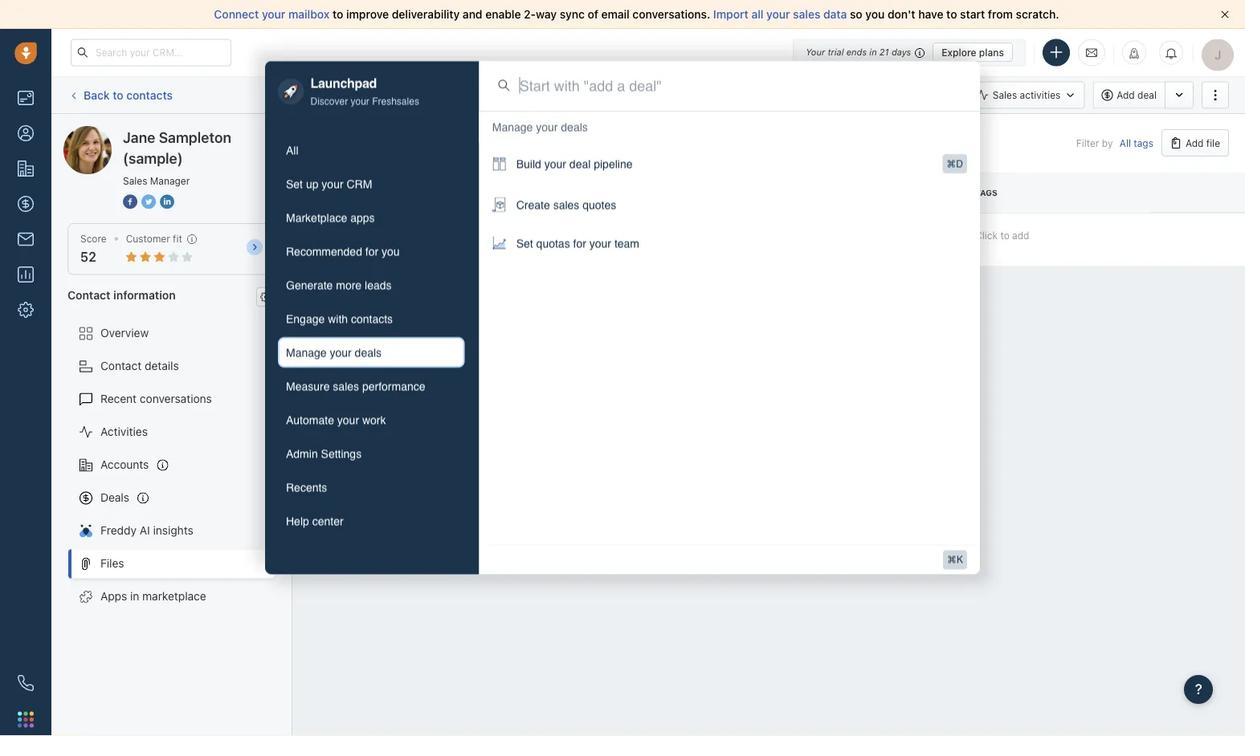 Task type: locate. For each thing, give the bounding box(es) containing it.
1 horizontal spatial add
[[1186, 137, 1204, 149]]

performance
[[362, 380, 425, 393]]

1 vertical spatial sales
[[123, 175, 147, 186]]

you inside "recommended for you" button
[[382, 245, 400, 258]]

manage your deals for "manage your deals" button
[[286, 346, 382, 359]]

0 horizontal spatial set
[[286, 177, 303, 190]]

0 horizontal spatial you
[[382, 245, 400, 258]]

1 horizontal spatial sales
[[993, 90, 1017, 101]]

sales inside list of options list box
[[553, 199, 579, 212]]

freshworks switcher image
[[18, 712, 34, 728]]

by
[[1102, 137, 1113, 149]]

set inside button
[[286, 177, 303, 190]]

back to contacts link
[[67, 83, 174, 108]]

sales activities button
[[969, 82, 1093, 109], [969, 82, 1085, 109]]

2-
[[524, 8, 536, 21]]

d
[[956, 158, 963, 170]]

0 vertical spatial sales
[[993, 90, 1017, 101]]

deals inside button
[[355, 346, 382, 359]]

sales left data
[[793, 8, 821, 21]]

recents
[[286, 481, 327, 494]]

in left 21
[[870, 47, 877, 57]]

0 vertical spatial you
[[866, 8, 885, 21]]

contacts for engage with contacts
[[351, 312, 393, 325]]

your
[[262, 8, 286, 21], [766, 8, 790, 21], [351, 95, 369, 107], [536, 121, 558, 134], [536, 121, 558, 134], [544, 158, 566, 171], [322, 177, 344, 190], [589, 237, 611, 250], [330, 346, 352, 359], [337, 414, 359, 426]]

deliverability
[[392, 8, 460, 21]]

0 horizontal spatial for
[[365, 245, 379, 258]]

1 vertical spatial ⌘
[[947, 555, 957, 566]]

leads
[[365, 279, 392, 291]]

from
[[988, 8, 1013, 21]]

all right by
[[1120, 137, 1131, 149]]

tab list containing all
[[278, 135, 465, 537]]

deal left pipeline in the top of the page
[[569, 158, 591, 171]]

to right "mailbox"
[[333, 8, 343, 21]]

connect your mailbox to improve deliverability and enable 2-way sync of email conversations. import all your sales data so you don't have to start from scratch.
[[214, 8, 1059, 21]]

contacts for back to contacts
[[126, 88, 173, 101]]

don't
[[888, 8, 916, 21]]

2 vertical spatial sales
[[333, 380, 359, 393]]

to right how
[[369, 232, 378, 244]]

file
[[1207, 137, 1220, 149]]

0 horizontal spatial click
[[663, 89, 685, 100]]

contacts down search your crm... text field
[[126, 88, 173, 101]]

crm
[[347, 177, 372, 190]]

your inside automate your work button
[[337, 414, 359, 426]]

1 horizontal spatial for
[[573, 237, 586, 250]]

mng settings image
[[260, 291, 272, 303]]

click left add
[[975, 230, 998, 241]]

1 horizontal spatial click
[[975, 230, 998, 241]]

contact
[[67, 288, 111, 301], [100, 360, 142, 373]]

email
[[615, 90, 640, 101]]

recommended for you
[[286, 245, 400, 258]]

days
[[892, 47, 911, 57]]

1 vertical spatial click
[[975, 230, 998, 241]]

1 vertical spatial contacts
[[351, 312, 393, 325]]

1 horizontal spatial sales
[[553, 199, 579, 212]]

1 vertical spatial contact
[[100, 360, 142, 373]]

0 vertical spatial ⌘
[[947, 158, 956, 170]]

1 vertical spatial you
[[382, 245, 400, 258]]

marketplace
[[142, 590, 206, 603]]

deal inside button
[[1138, 90, 1157, 101]]

0 vertical spatial contact
[[67, 288, 111, 301]]

52
[[80, 250, 96, 265]]

0 vertical spatial add
[[1117, 90, 1135, 101]]

set up your crm
[[286, 177, 372, 190]]

launchpad
[[311, 76, 377, 91]]

automate your work button
[[278, 405, 465, 435]]

sales up automate your work
[[333, 380, 359, 393]]

for
[[573, 237, 586, 250], [365, 245, 379, 258]]

add up all tags link
[[1117, 90, 1135, 101]]

recent conversations
[[100, 392, 212, 406]]

apps in marketplace
[[100, 590, 206, 603]]

manage your deals inside list of options list box
[[492, 121, 588, 134]]

work
[[362, 414, 386, 426]]

1 horizontal spatial set
[[516, 237, 533, 250]]

⌘
[[947, 158, 956, 170], [947, 555, 957, 566]]

0 horizontal spatial add
[[1117, 90, 1135, 101]]

enable
[[485, 8, 521, 21]]

customer
[[126, 233, 170, 245]]

add
[[1012, 230, 1030, 241]]

admin settings
[[286, 447, 362, 460]]

deal inside list of options list box
[[569, 158, 591, 171]]

contacts inside engage with contacts button
[[351, 312, 393, 325]]

your inside "manage your deals" button
[[330, 346, 352, 359]]

1 vertical spatial set
[[516, 237, 533, 250]]

insights
[[153, 524, 193, 538]]

for left the john on the left
[[573, 237, 586, 250]]

manage inside button
[[286, 346, 327, 359]]

set inside list of options list box
[[516, 237, 533, 250]]

0 vertical spatial set
[[286, 177, 303, 190]]

deals inside list of options list box
[[561, 121, 588, 134]]

to right files
[[435, 232, 445, 244]]

deals
[[561, 121, 588, 134], [561, 121, 588, 134], [355, 346, 382, 359]]

1 vertical spatial add
[[1186, 137, 1204, 149]]

⌘ inside the press-command-k-to-open-and-close element
[[947, 555, 957, 566]]

0 horizontal spatial sales
[[123, 175, 147, 186]]

1 horizontal spatial in
[[870, 47, 877, 57]]

0 horizontal spatial all
[[286, 144, 299, 157]]

files
[[413, 232, 433, 244]]

and
[[463, 8, 482, 21]]

deals for list of options list box
[[561, 121, 588, 134]]

set left the 'quotas'
[[516, 237, 533, 250]]

manage inside list of options list box
[[492, 121, 533, 134]]

1 horizontal spatial you
[[866, 8, 885, 21]]

all up set up your crm
[[286, 144, 299, 157]]

sales
[[793, 8, 821, 21], [553, 199, 579, 212], [333, 380, 359, 393]]

add
[[1117, 90, 1135, 101], [1186, 137, 1204, 149]]

0 vertical spatial deal
[[1138, 90, 1157, 101]]

connect your mailbox link
[[214, 8, 333, 21]]

set up your crm button
[[278, 169, 465, 199]]

0 horizontal spatial sales
[[333, 380, 359, 393]]

tab list
[[278, 135, 465, 537]]

for down how
[[365, 245, 379, 258]]

1 vertical spatial in
[[130, 590, 139, 603]]

manage for list of options list box
[[492, 121, 533, 134]]

contacts?
[[447, 232, 493, 244]]

john
[[594, 234, 617, 245]]

attach
[[381, 232, 410, 244]]

you down attach
[[382, 245, 400, 258]]

improve
[[346, 8, 389, 21]]

marketplace apps button
[[278, 202, 465, 233]]

manage your deals button
[[278, 337, 465, 368]]

engage with contacts
[[286, 312, 393, 325]]

contacts inside back to contacts link
[[126, 88, 173, 101]]

set left up
[[286, 177, 303, 190]]

data
[[823, 8, 847, 21]]

2 ⌘ from the top
[[947, 555, 957, 566]]

import all your sales data link
[[713, 8, 850, 21]]

recents button
[[278, 472, 465, 503]]

apps
[[100, 590, 127, 603]]

0 vertical spatial contacts
[[126, 88, 173, 101]]

all tags link
[[1120, 137, 1154, 149]]

manage your deals heading
[[492, 119, 588, 135], [492, 119, 588, 135]]

build your deal pipeline
[[516, 158, 633, 171]]

help center
[[286, 515, 344, 528]]

create sales quotes
[[516, 199, 616, 212]]

quotas
[[536, 237, 570, 250]]

with
[[328, 312, 348, 325]]

contacts up "manage your deals" button
[[351, 312, 393, 325]]

click right available.
[[663, 89, 685, 100]]

manage
[[492, 121, 533, 134], [492, 121, 533, 134], [286, 346, 327, 359]]

sales inside "button"
[[333, 380, 359, 393]]

back
[[84, 88, 110, 101]]

freshsales
[[372, 95, 419, 107]]

0 horizontal spatial contacts
[[126, 88, 173, 101]]

engage with contacts button
[[278, 304, 465, 334]]

0 horizontal spatial deal
[[569, 158, 591, 171]]

1 horizontal spatial deal
[[1138, 90, 1157, 101]]

manager
[[150, 175, 190, 186]]

sales up facebook circled icon
[[123, 175, 147, 186]]

⌘ d
[[947, 158, 963, 170]]

add for add file
[[1186, 137, 1204, 149]]

sales for sales manager
[[123, 175, 147, 186]]

Search your CRM... text field
[[71, 39, 231, 66]]

⌘ inside list of options list box
[[947, 158, 956, 170]]

up
[[306, 177, 319, 190]]

0 vertical spatial click
[[663, 89, 685, 100]]

1 vertical spatial sales
[[553, 199, 579, 212]]

close image
[[1221, 10, 1229, 18]]

0 vertical spatial sales
[[793, 8, 821, 21]]

sales left activities
[[993, 90, 1017, 101]]

sales right create
[[553, 199, 579, 212]]

1 ⌘ from the top
[[947, 158, 956, 170]]

in right apps
[[130, 590, 139, 603]]

add file
[[1186, 137, 1220, 149]]

⌘ for k
[[947, 555, 957, 566]]

plans
[[979, 47, 1004, 58]]

0 vertical spatial in
[[870, 47, 877, 57]]

21
[[880, 47, 889, 57]]

contact up recent
[[100, 360, 142, 373]]

settings
[[321, 447, 362, 460]]

contact down 52
[[67, 288, 111, 301]]

1 horizontal spatial contacts
[[351, 312, 393, 325]]

launchpad discover your freshsales
[[311, 76, 419, 107]]

manage your deals inside button
[[286, 346, 382, 359]]

(sample)
[[123, 149, 183, 167]]

score 52
[[80, 233, 107, 265]]

1 vertical spatial deal
[[569, 158, 591, 171]]

add left file
[[1186, 137, 1204, 149]]

to left start
[[946, 8, 957, 21]]

measure sales performance button
[[278, 371, 465, 402]]

deal up tags
[[1138, 90, 1157, 101]]

you right the so
[[866, 8, 885, 21]]

name
[[308, 189, 333, 198]]



Task type: vqa. For each thing, say whether or not it's contained in the screenshot.
right A
no



Task type: describe. For each thing, give the bounding box(es) containing it.
list of options list box
[[479, 111, 980, 263]]

generate more leads
[[286, 279, 392, 291]]

sales for measure sales performance
[[333, 380, 359, 393]]

measure sales performance
[[286, 380, 425, 393]]

filter by all tags
[[1076, 137, 1154, 149]]

overview
[[100, 327, 149, 340]]

manage your deals heading inside list of options list box
[[492, 119, 588, 135]]

owner
[[594, 189, 626, 198]]

your inside "set up your crm" button
[[322, 177, 344, 190]]

fit
[[173, 233, 182, 245]]

to right back
[[113, 88, 123, 101]]

phone image
[[18, 676, 34, 692]]

Start with "add a deal" field
[[520, 75, 961, 96]]

connect
[[214, 8, 259, 21]]

sales for sales activities
[[993, 90, 1017, 101]]

sales manager
[[123, 175, 190, 186]]

email
[[601, 8, 630, 21]]

import
[[713, 8, 749, 21]]

email image
[[1086, 46, 1097, 59]]

conversations
[[140, 392, 212, 406]]

0 horizontal spatial in
[[130, 590, 139, 603]]

add deal button
[[1093, 82, 1165, 109]]

jane sampleton (sample)
[[123, 129, 231, 167]]

freddy ai insights
[[100, 524, 193, 538]]

updates
[[577, 89, 615, 100]]

explore
[[942, 47, 977, 58]]

email button
[[591, 82, 648, 109]]

team
[[614, 237, 640, 250]]

⌘ for d
[[947, 158, 956, 170]]

to left the refresh. at the top right
[[688, 89, 697, 100]]

phone element
[[10, 668, 42, 700]]

generate more leads button
[[278, 270, 465, 300]]

contact for contact information
[[67, 288, 111, 301]]

smith
[[619, 234, 645, 245]]

jane
[[123, 129, 155, 146]]

files
[[100, 557, 124, 570]]

of
[[588, 8, 598, 21]]

press-command-k-to-open-and-close element
[[943, 551, 967, 570]]

admin
[[286, 447, 318, 460]]

set for set up your crm
[[286, 177, 303, 190]]

twitter circled image
[[141, 193, 156, 210]]

k
[[957, 555, 963, 566]]

updates available. click to refresh.
[[577, 89, 735, 100]]

deals for "manage your deals" button
[[355, 346, 382, 359]]

contact for contact details
[[100, 360, 142, 373]]

marketplace apps
[[286, 211, 375, 224]]

help center button
[[278, 506, 465, 537]]

details
[[145, 360, 179, 373]]

recommended for you button
[[278, 236, 465, 267]]

linkedin circled image
[[160, 193, 174, 210]]

pipeline
[[594, 158, 633, 171]]

your
[[806, 47, 825, 57]]

filter
[[1076, 137, 1099, 149]]

how to attach files to contacts?
[[345, 232, 493, 244]]

add deal
[[1117, 90, 1157, 101]]

sync
[[560, 8, 585, 21]]

help
[[286, 515, 309, 528]]

refresh.
[[700, 89, 735, 100]]

all button
[[278, 135, 465, 165]]

customer fit
[[126, 233, 182, 245]]

deals
[[100, 491, 129, 505]]

2 horizontal spatial sales
[[793, 8, 821, 21]]

recent
[[100, 392, 137, 406]]

generate
[[286, 279, 333, 291]]

sales activities
[[993, 90, 1061, 101]]

set for set quotas for your team
[[516, 237, 533, 250]]

how to attach files to contacts? link
[[345, 231, 493, 248]]

so
[[850, 8, 863, 21]]

scratch.
[[1016, 8, 1059, 21]]

click to add
[[975, 230, 1030, 241]]

sales for create sales quotes
[[553, 199, 579, 212]]

recommended
[[286, 245, 362, 258]]

ends
[[847, 47, 867, 57]]

add for add deal
[[1117, 90, 1135, 101]]

explore plans link
[[933, 43, 1013, 62]]

updates available. click to refresh. link
[[554, 80, 743, 110]]

52 button
[[80, 250, 96, 265]]

accounts
[[100, 458, 149, 472]]

manage for "manage your deals" button
[[286, 346, 327, 359]]

⌘ k
[[947, 555, 963, 566]]

start
[[960, 8, 985, 21]]

admin settings button
[[278, 439, 465, 469]]

contact details
[[100, 360, 179, 373]]

set quotas for your team
[[516, 237, 640, 250]]

facebook circled image
[[123, 193, 137, 210]]

quotes
[[583, 199, 616, 212]]

1 horizontal spatial all
[[1120, 137, 1131, 149]]

explore plans
[[942, 47, 1004, 58]]

manage your deals for list of options list box
[[492, 121, 588, 134]]

activities
[[1020, 90, 1061, 101]]

available.
[[618, 89, 660, 100]]

for inside button
[[365, 245, 379, 258]]

all inside button
[[286, 144, 299, 157]]

to left add
[[1001, 230, 1010, 241]]

how
[[345, 232, 366, 244]]

your trial ends in 21 days
[[806, 47, 911, 57]]

for inside list of options list box
[[573, 237, 586, 250]]

information
[[113, 288, 176, 301]]

your inside launchpad discover your freshsales
[[351, 95, 369, 107]]



